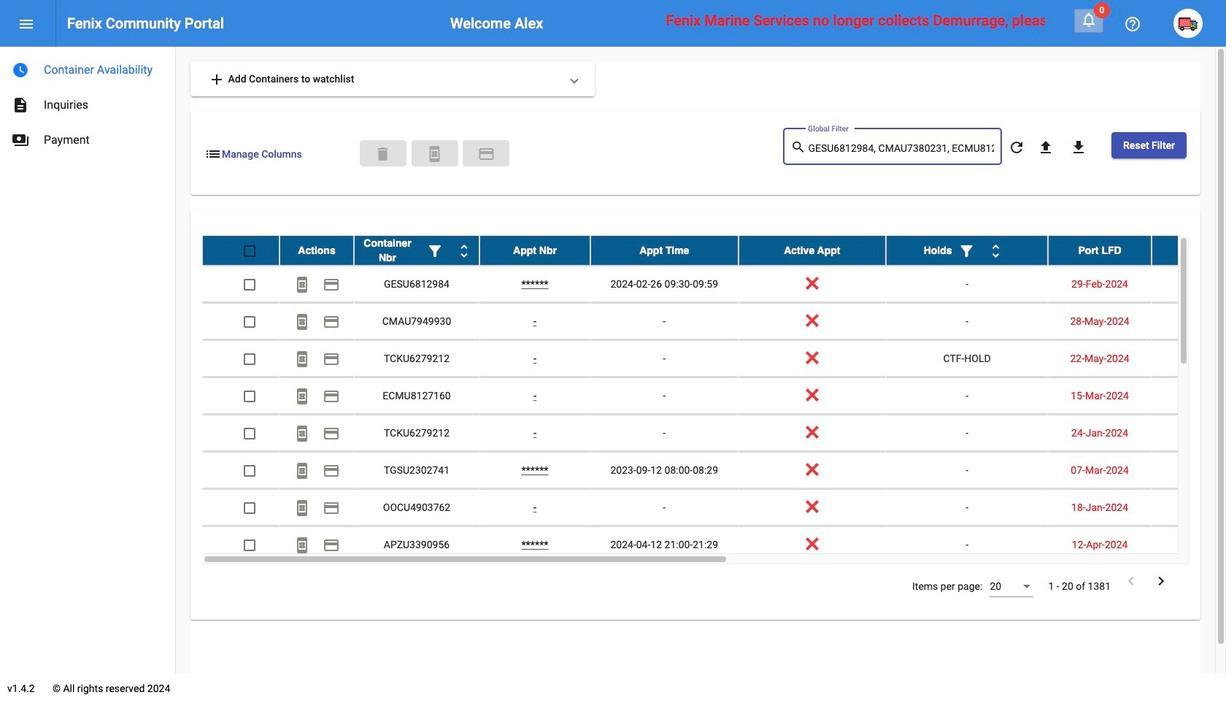 Task type: describe. For each thing, give the bounding box(es) containing it.
8 column header from the left
[[1153, 236, 1227, 265]]

8 row from the top
[[202, 489, 1227, 527]]

9 row from the top
[[202, 527, 1227, 564]]

4 row from the top
[[202, 340, 1227, 378]]

cell for 8th row from the bottom
[[1153, 266, 1227, 302]]

5 row from the top
[[202, 378, 1227, 415]]

cell for fifth row from the top
[[1153, 378, 1227, 414]]

1 row from the top
[[202, 236, 1227, 266]]

7 column header from the left
[[1049, 236, 1153, 265]]

6 row from the top
[[202, 415, 1227, 452]]

2 column header from the left
[[354, 236, 480, 265]]

delete image
[[374, 145, 392, 163]]

5 column header from the left
[[739, 236, 887, 265]]

4 column header from the left
[[591, 236, 739, 265]]

2 row from the top
[[202, 266, 1227, 303]]

7 row from the top
[[202, 452, 1227, 489]]



Task type: locate. For each thing, give the bounding box(es) containing it.
cell for seventh row from the bottom of the page
[[1153, 303, 1227, 340]]

3 column header from the left
[[480, 236, 591, 265]]

no color image
[[12, 61, 29, 79], [208, 71, 226, 89], [12, 96, 29, 114], [1009, 139, 1026, 157], [1038, 139, 1055, 157], [1071, 139, 1088, 157], [478, 145, 496, 163], [427, 243, 444, 260], [988, 243, 1005, 260], [294, 276, 311, 294], [294, 314, 311, 331], [323, 314, 340, 331], [323, 351, 340, 368], [323, 388, 340, 406], [294, 425, 311, 443], [1153, 573, 1171, 590]]

cell for 6th row
[[1153, 415, 1227, 451]]

3 cell from the top
[[1153, 340, 1227, 377]]

cell for eighth row from the top
[[1153, 489, 1227, 526]]

row
[[202, 236, 1227, 266], [202, 266, 1227, 303], [202, 303, 1227, 340], [202, 340, 1227, 378], [202, 378, 1227, 415], [202, 415, 1227, 452], [202, 452, 1227, 489], [202, 489, 1227, 527], [202, 527, 1227, 564]]

Global Watchlist Filter field
[[809, 143, 995, 155]]

no color image
[[1081, 11, 1098, 28], [18, 16, 35, 33], [1125, 16, 1142, 33], [12, 131, 29, 149], [791, 138, 809, 156], [204, 145, 222, 163], [426, 145, 444, 163], [456, 243, 473, 260], [959, 243, 976, 260], [323, 276, 340, 294], [294, 351, 311, 368], [294, 388, 311, 406], [323, 425, 340, 443], [294, 463, 311, 480], [323, 463, 340, 480], [294, 500, 311, 517], [323, 500, 340, 517], [294, 537, 311, 555], [323, 537, 340, 555], [1123, 573, 1141, 590]]

column header
[[280, 236, 354, 265], [354, 236, 480, 265], [480, 236, 591, 265], [591, 236, 739, 265], [739, 236, 887, 265], [887, 236, 1049, 265], [1049, 236, 1153, 265], [1153, 236, 1227, 265]]

navigation
[[0, 47, 175, 158]]

5 cell from the top
[[1153, 415, 1227, 451]]

cell
[[1153, 266, 1227, 302], [1153, 303, 1227, 340], [1153, 340, 1227, 377], [1153, 378, 1227, 414], [1153, 415, 1227, 451], [1153, 452, 1227, 489], [1153, 489, 1227, 526], [1153, 527, 1227, 563]]

4 cell from the top
[[1153, 378, 1227, 414]]

cell for 6th row from the bottom of the page
[[1153, 340, 1227, 377]]

7 cell from the top
[[1153, 489, 1227, 526]]

cell for seventh row
[[1153, 452, 1227, 489]]

cell for 9th row from the top
[[1153, 527, 1227, 563]]

6 cell from the top
[[1153, 452, 1227, 489]]

grid
[[202, 236, 1227, 565]]

1 cell from the top
[[1153, 266, 1227, 302]]

2 cell from the top
[[1153, 303, 1227, 340]]

3 row from the top
[[202, 303, 1227, 340]]

1 column header from the left
[[280, 236, 354, 265]]

6 column header from the left
[[887, 236, 1049, 265]]

8 cell from the top
[[1153, 527, 1227, 563]]



Task type: vqa. For each thing, say whether or not it's contained in the screenshot.
delete "button"
no



